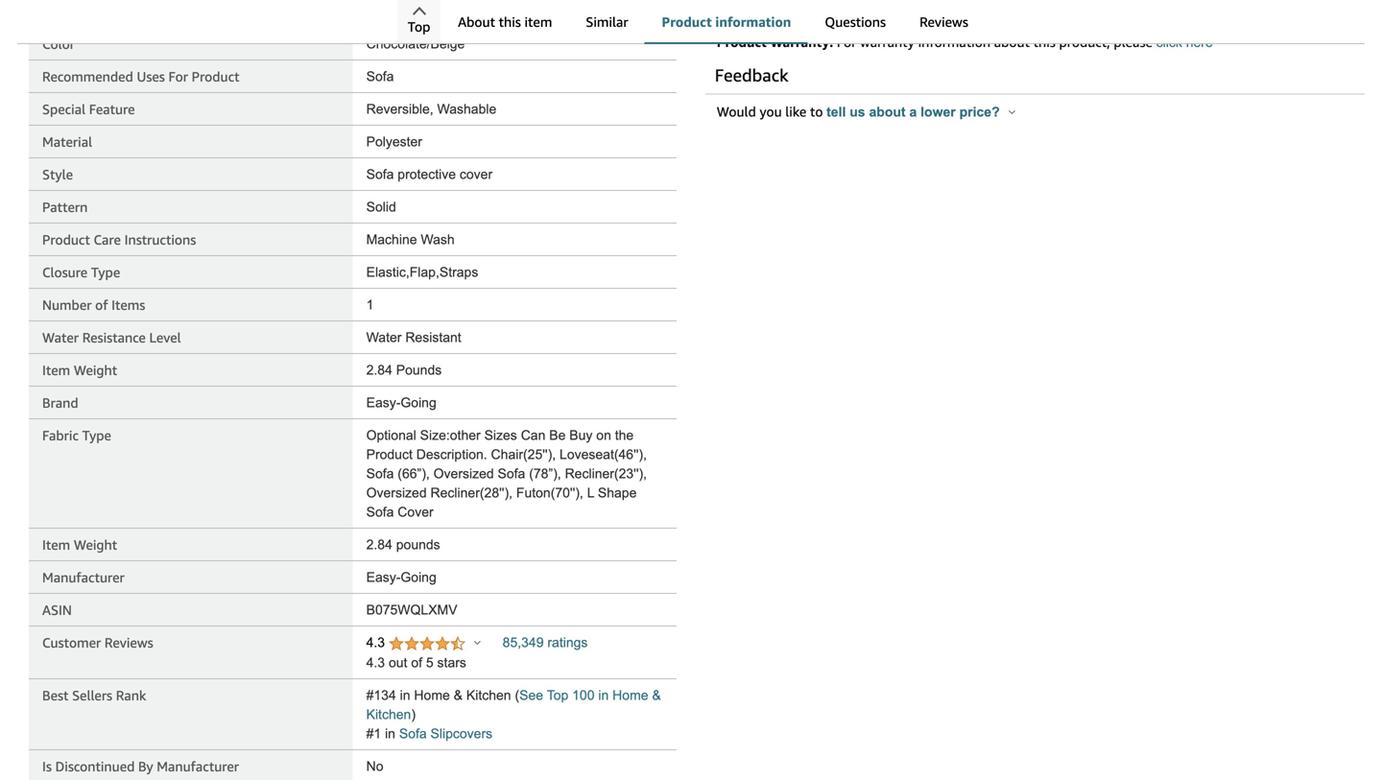 Task type: vqa. For each thing, say whether or not it's contained in the screenshot.
the turning at the bottom right of page
no



Task type: describe. For each thing, give the bounding box(es) containing it.
number of items
[[42, 297, 145, 313]]

item weight for 2.84 pounds
[[42, 537, 117, 553]]

item
[[525, 14, 552, 30]]

washable
[[437, 102, 497, 117]]

see
[[520, 689, 543, 703]]

product for product warranty: for warranty information about this product, please click here
[[717, 34, 767, 50]]

product for product information
[[662, 14, 712, 30]]

tell us about a lower price? button
[[827, 105, 1016, 120]]

(78"),
[[529, 467, 561, 482]]

feature
[[89, 101, 135, 117]]

2.84 for 2.84 pounds
[[366, 538, 393, 553]]

product,
[[1060, 34, 1111, 50]]

resistance
[[82, 330, 146, 346]]

5.79"h
[[479, 4, 520, 19]]

product inside the 'optional size:other sizes can be buy on the product description. chair(25''), loveseat(46''), sofa (66"), oversized sofa (78"), recliner(23''), oversized recliner(28''), futon(70''), l shape sofa cover'
[[366, 448, 413, 462]]

see top 100 in home & kitchen link
[[366, 689, 661, 723]]

tell us about a lower price?
[[827, 105, 1004, 120]]

out
[[389, 656, 408, 671]]

sofa protective cover
[[366, 167, 493, 182]]

4.3 button
[[366, 636, 481, 654]]

(66"),
[[398, 467, 430, 482]]

fabric type
[[42, 428, 111, 444]]

popover image
[[1009, 110, 1016, 114]]

best
[[42, 688, 69, 704]]

is
[[42, 759, 52, 775]]

is discontinued by manufacturer
[[42, 759, 239, 775]]

#134 in home & kitchen (
[[366, 689, 520, 703]]

weight for 2.84 pounds
[[74, 537, 117, 553]]

85,349 ratings
[[503, 636, 588, 651]]

1
[[366, 298, 374, 313]]

easy- for brand
[[366, 396, 401, 411]]

4.3 for 4.3 out of 5 stars
[[366, 656, 385, 671]]

sofa up solid
[[366, 167, 394, 182]]

protective
[[398, 167, 456, 182]]

1 vertical spatial reviews
[[105, 635, 153, 651]]

sofa down )
[[399, 727, 427, 742]]

water for water resistance level
[[42, 330, 79, 346]]

material
[[42, 134, 92, 150]]

13.7"w
[[421, 4, 465, 19]]

warranty:
[[770, 34, 834, 50]]

1 & from the left
[[454, 689, 463, 703]]

here
[[1186, 35, 1213, 50]]

loveseat(46''),
[[560, 448, 647, 462]]

about
[[458, 14, 495, 30]]

feedback
[[715, 65, 789, 86]]

0 horizontal spatial about
[[869, 105, 906, 120]]

0 vertical spatial about
[[994, 34, 1030, 50]]

5
[[426, 656, 434, 671]]

uses
[[137, 69, 165, 85]]

product care instructions
[[42, 232, 196, 248]]

stars
[[437, 656, 467, 671]]

brand
[[42, 395, 78, 411]]

home inside see top 100 in home & kitchen
[[613, 689, 649, 703]]

top inside see top 100 in home & kitchen
[[547, 689, 569, 703]]

questions
[[825, 14, 886, 30]]

pattern
[[42, 199, 88, 215]]

warranty
[[860, 34, 915, 50]]

special
[[42, 101, 86, 117]]

product right uses
[[192, 69, 240, 85]]

weight for 2.84 pounds
[[74, 363, 117, 378]]

the
[[615, 428, 634, 443]]

instructions
[[124, 232, 196, 248]]

to
[[810, 104, 823, 120]]

ratings
[[548, 636, 588, 651]]

4.3 out of 5 stars
[[366, 656, 467, 671]]

customer reviews
[[42, 635, 153, 651]]

click here link
[[1157, 35, 1213, 50]]

care
[[94, 232, 121, 248]]

12.6"d x 13.7"w x 5.79"h
[[366, 4, 520, 19]]

see top 100 in home & kitchen
[[366, 689, 661, 723]]

us
[[850, 105, 866, 120]]

product warranty: for warranty information about this product, please click here
[[717, 34, 1213, 50]]

)
[[411, 708, 416, 723]]

shape
[[598, 486, 637, 501]]

1 vertical spatial oversized
[[366, 486, 427, 501]]

click
[[1157, 35, 1183, 50]]

on
[[597, 428, 611, 443]]

2 x from the left
[[469, 4, 475, 19]]

water for water resistant
[[366, 330, 402, 345]]

0 vertical spatial top
[[408, 19, 431, 35]]

sellers
[[72, 688, 112, 704]]

2.84 for 2.84 pounds
[[366, 363, 393, 378]]

1 vertical spatial information
[[918, 34, 991, 50]]

item for 2.84 pounds
[[42, 537, 70, 553]]

#1
[[366, 727, 381, 742]]

1 horizontal spatial this
[[1034, 34, 1056, 50]]

reversible,
[[366, 102, 434, 117]]

item for 2.84 pounds
[[42, 363, 70, 378]]

chair(25''),
[[491, 448, 556, 462]]

1 home from the left
[[414, 689, 450, 703]]

85,349
[[503, 636, 544, 651]]

l
[[587, 486, 594, 501]]

sofa left '(66"),' at the bottom of the page
[[366, 467, 394, 482]]

product information
[[662, 14, 792, 30]]

machine
[[366, 232, 417, 247]]

discontinued
[[55, 759, 135, 775]]

2.84 pounds
[[366, 363, 442, 378]]

going for manufacturer
[[401, 570, 437, 585]]

100
[[572, 689, 595, 703]]



Task type: locate. For each thing, give the bounding box(es) containing it.
0 vertical spatial item
[[42, 363, 70, 378]]

closure type
[[42, 265, 120, 280]]

x left 5.79"h
[[469, 4, 475, 19]]

1 horizontal spatial reviews
[[920, 14, 969, 30]]

(
[[515, 689, 520, 703]]

item weight up the asin
[[42, 537, 117, 553]]

top
[[408, 19, 431, 35], [547, 689, 569, 703]]

top up chocolate/beige
[[408, 19, 431, 35]]

0 vertical spatial oversized
[[434, 467, 494, 482]]

price?
[[960, 105, 1000, 120]]

for
[[837, 34, 857, 50], [169, 69, 188, 85]]

1 vertical spatial easy-
[[366, 570, 401, 585]]

slipcovers
[[431, 727, 493, 742]]

water resistance level
[[42, 330, 181, 346]]

of left the 5
[[411, 656, 422, 671]]

2 home from the left
[[613, 689, 649, 703]]

2.84 pounds
[[366, 538, 440, 553]]

1 going from the top
[[401, 396, 437, 411]]

1 vertical spatial 2.84
[[366, 538, 393, 553]]

2 easy- from the top
[[366, 570, 401, 585]]

kitchen down #134
[[366, 708, 411, 723]]

0 horizontal spatial x
[[411, 4, 417, 19]]

x right 12.6"d
[[411, 4, 417, 19]]

recliner(28''),
[[431, 486, 513, 501]]

4.3 inside 4.3 'button'
[[366, 636, 389, 651]]

buy
[[570, 428, 593, 443]]

easy- up optional
[[366, 396, 401, 411]]

1 vertical spatial top
[[547, 689, 569, 703]]

manufacturer up the asin
[[42, 570, 125, 586]]

item up the asin
[[42, 537, 70, 553]]

this left product,
[[1034, 34, 1056, 50]]

easy-going down 2.84 pounds
[[366, 570, 437, 585]]

1 easy-going from the top
[[366, 396, 437, 411]]

in inside see top 100 in home & kitchen
[[599, 689, 609, 703]]

0 horizontal spatial &
[[454, 689, 463, 703]]

about
[[994, 34, 1030, 50], [869, 105, 906, 120]]

1 vertical spatial of
[[411, 656, 422, 671]]

0 horizontal spatial of
[[95, 297, 108, 313]]

in right #1
[[385, 727, 396, 742]]

2 4.3 from the top
[[366, 656, 385, 671]]

would you like to
[[717, 104, 827, 120]]

about left a
[[869, 105, 906, 120]]

0 vertical spatial this
[[499, 14, 521, 30]]

you
[[760, 104, 782, 120]]

1 vertical spatial 4.3
[[366, 656, 385, 671]]

a
[[910, 105, 917, 120]]

wash
[[421, 232, 455, 247]]

by
[[138, 759, 153, 775]]

0 vertical spatial going
[[401, 396, 437, 411]]

b075wqlxmv
[[366, 603, 458, 618]]

1 2.84 from the top
[[366, 363, 393, 378]]

1 horizontal spatial x
[[469, 4, 475, 19]]

0 vertical spatial for
[[837, 34, 857, 50]]

in for #1 in sofa slipcovers
[[385, 727, 396, 742]]

1 horizontal spatial about
[[994, 34, 1030, 50]]

asin
[[42, 603, 72, 618]]

easy-going for brand
[[366, 396, 437, 411]]

item weight for 2.84 pounds
[[42, 363, 117, 378]]

optional
[[366, 428, 416, 443]]

1 vertical spatial manufacturer
[[157, 759, 239, 775]]

0 horizontal spatial water
[[42, 330, 79, 346]]

4.3
[[366, 636, 389, 651], [366, 656, 385, 671]]

1 horizontal spatial oversized
[[434, 467, 494, 482]]

recommended
[[42, 69, 133, 85]]

0 horizontal spatial manufacturer
[[42, 570, 125, 586]]

lower
[[921, 105, 956, 120]]

manufacturer
[[42, 570, 125, 586], [157, 759, 239, 775]]

elastic,flap,straps
[[366, 265, 478, 280]]

sofa left cover on the left bottom of page
[[366, 505, 394, 520]]

kitchen
[[467, 689, 511, 703], [366, 708, 411, 723]]

solid
[[366, 200, 396, 215]]

4.3 for 4.3
[[366, 636, 389, 651]]

85,349 ratings link
[[503, 636, 588, 651]]

x
[[411, 4, 417, 19], [469, 4, 475, 19]]

1 item from the top
[[42, 363, 70, 378]]

information
[[716, 14, 792, 30], [918, 34, 991, 50]]

2 horizontal spatial in
[[599, 689, 609, 703]]

& inside see top 100 in home & kitchen
[[652, 689, 661, 703]]

type down "care"
[[91, 265, 120, 280]]

resistant
[[405, 330, 462, 345]]

0 horizontal spatial for
[[169, 69, 188, 85]]

home up )
[[414, 689, 450, 703]]

about up popover image
[[994, 34, 1030, 50]]

item weight
[[42, 363, 117, 378], [42, 537, 117, 553]]

level
[[149, 330, 181, 346]]

0 vertical spatial information
[[716, 14, 792, 30]]

size:other
[[420, 428, 481, 443]]

1 vertical spatial about
[[869, 105, 906, 120]]

cover
[[460, 167, 493, 182]]

easy- for manufacturer
[[366, 570, 401, 585]]

polyester
[[366, 135, 422, 149]]

0 vertical spatial easy-going
[[366, 396, 437, 411]]

1 horizontal spatial &
[[652, 689, 661, 703]]

information up warranty:
[[716, 14, 792, 30]]

2 2.84 from the top
[[366, 538, 393, 553]]

1 vertical spatial item
[[42, 537, 70, 553]]

item up brand
[[42, 363, 70, 378]]

2 going from the top
[[401, 570, 437, 585]]

0 vertical spatial item weight
[[42, 363, 117, 378]]

in right #134
[[400, 689, 411, 703]]

reviews up product warranty: for warranty information about this product, please click here
[[920, 14, 969, 30]]

1 horizontal spatial in
[[400, 689, 411, 703]]

kitchen inside see top 100 in home & kitchen
[[366, 708, 411, 723]]

of left items
[[95, 297, 108, 313]]

1 4.3 from the top
[[366, 636, 389, 651]]

this left item
[[499, 14, 521, 30]]

1 item weight from the top
[[42, 363, 117, 378]]

1 horizontal spatial of
[[411, 656, 422, 671]]

customer
[[42, 635, 101, 651]]

0 horizontal spatial information
[[716, 14, 792, 30]]

weight
[[74, 363, 117, 378], [74, 537, 117, 553]]

sizes
[[484, 428, 517, 443]]

0 horizontal spatial home
[[414, 689, 450, 703]]

can
[[521, 428, 546, 443]]

type for fabric type
[[82, 428, 111, 444]]

2 easy-going from the top
[[366, 570, 437, 585]]

product for product care instructions
[[42, 232, 90, 248]]

reviews
[[920, 14, 969, 30], [105, 635, 153, 651]]

0 vertical spatial 4.3
[[366, 636, 389, 651]]

information right warranty
[[918, 34, 991, 50]]

#134
[[366, 689, 396, 703]]

no
[[366, 760, 384, 774]]

sofa down 'chair(25''),'
[[498, 467, 526, 482]]

1 weight from the top
[[74, 363, 117, 378]]

& down stars
[[454, 689, 463, 703]]

manufacturer right by
[[157, 759, 239, 775]]

1 vertical spatial weight
[[74, 537, 117, 553]]

oversized up recliner(28''),
[[434, 467, 494, 482]]

0 horizontal spatial top
[[408, 19, 431, 35]]

water resistant
[[366, 330, 462, 345]]

0 horizontal spatial in
[[385, 727, 396, 742]]

kitchen left ( at the bottom left of the page
[[467, 689, 511, 703]]

1 easy- from the top
[[366, 396, 401, 411]]

1 horizontal spatial water
[[366, 330, 402, 345]]

1 vertical spatial easy-going
[[366, 570, 437, 585]]

easy-going down 2.84 pounds in the left of the page
[[366, 396, 437, 411]]

product down product information
[[717, 34, 767, 50]]

for down questions
[[837, 34, 857, 50]]

number
[[42, 297, 92, 313]]

for for uses
[[169, 69, 188, 85]]

1 horizontal spatial information
[[918, 34, 991, 50]]

machine wash
[[366, 232, 455, 247]]

top left 100
[[547, 689, 569, 703]]

home
[[414, 689, 450, 703], [613, 689, 649, 703]]

rank
[[116, 688, 146, 704]]

in right 100
[[599, 689, 609, 703]]

cover
[[398, 505, 434, 520]]

0 vertical spatial weight
[[74, 363, 117, 378]]

be
[[549, 428, 566, 443]]

oversized
[[434, 467, 494, 482], [366, 486, 427, 501]]

12.6"d
[[366, 4, 407, 19]]

0 horizontal spatial kitchen
[[366, 708, 411, 723]]

item weight up brand
[[42, 363, 117, 378]]

0 vertical spatial of
[[95, 297, 108, 313]]

sofa slipcovers link
[[399, 727, 493, 742]]

reviews up rank
[[105, 635, 153, 651]]

easy- down 2.84 pounds
[[366, 570, 401, 585]]

product down pattern
[[42, 232, 90, 248]]

1 horizontal spatial kitchen
[[467, 689, 511, 703]]

2 & from the left
[[652, 689, 661, 703]]

0 vertical spatial 2.84
[[366, 363, 393, 378]]

futon(70''),
[[516, 486, 584, 501]]

0 vertical spatial reviews
[[920, 14, 969, 30]]

oversized down '(66"),' at the bottom of the page
[[366, 486, 427, 501]]

2 weight from the top
[[74, 537, 117, 553]]

easy-going for manufacturer
[[366, 570, 437, 585]]

type right fabric
[[82, 428, 111, 444]]

popover image
[[475, 641, 481, 645]]

product down optional
[[366, 448, 413, 462]]

1 vertical spatial this
[[1034, 34, 1056, 50]]

0 horizontal spatial oversized
[[366, 486, 427, 501]]

reversible, washable
[[366, 102, 497, 117]]

sofa up reversible,
[[366, 69, 394, 84]]

1 horizontal spatial for
[[837, 34, 857, 50]]

0 horizontal spatial this
[[499, 14, 521, 30]]

4.3 left out
[[366, 656, 385, 671]]

recliner(23''),
[[565, 467, 647, 482]]

of
[[95, 297, 108, 313], [411, 656, 422, 671]]

1 vertical spatial going
[[401, 570, 437, 585]]

type for closure type
[[91, 265, 120, 280]]

2 item from the top
[[42, 537, 70, 553]]

0 horizontal spatial reviews
[[105, 635, 153, 651]]

chocolate/beige
[[366, 37, 465, 51]]

1 horizontal spatial manufacturer
[[157, 759, 239, 775]]

1 vertical spatial type
[[82, 428, 111, 444]]

1 vertical spatial for
[[169, 69, 188, 85]]

& right 100
[[652, 689, 661, 703]]

0 vertical spatial manufacturer
[[42, 570, 125, 586]]

#1 in sofa slipcovers
[[366, 727, 493, 742]]

in for #134 in home & kitchen (
[[400, 689, 411, 703]]

would
[[717, 104, 756, 120]]

water down 1
[[366, 330, 402, 345]]

going for brand
[[401, 396, 437, 411]]

best sellers rank
[[42, 688, 146, 704]]

0 vertical spatial type
[[91, 265, 120, 280]]

product right similar
[[662, 14, 712, 30]]

2 item weight from the top
[[42, 537, 117, 553]]

4.3 up out
[[366, 636, 389, 651]]

easy-
[[366, 396, 401, 411], [366, 570, 401, 585]]

water down number
[[42, 330, 79, 346]]

for for warranty:
[[837, 34, 857, 50]]

1 vertical spatial kitchen
[[366, 708, 411, 723]]

for right uses
[[169, 69, 188, 85]]

similar
[[586, 14, 628, 30]]

1 vertical spatial item weight
[[42, 537, 117, 553]]

items
[[112, 297, 145, 313]]

like
[[786, 104, 807, 120]]

0 vertical spatial easy-
[[366, 396, 401, 411]]

0 vertical spatial kitchen
[[467, 689, 511, 703]]

home right 100
[[613, 689, 649, 703]]

1 horizontal spatial home
[[613, 689, 649, 703]]

1 x from the left
[[411, 4, 417, 19]]

1 horizontal spatial top
[[547, 689, 569, 703]]

pounds
[[396, 363, 442, 378]]



